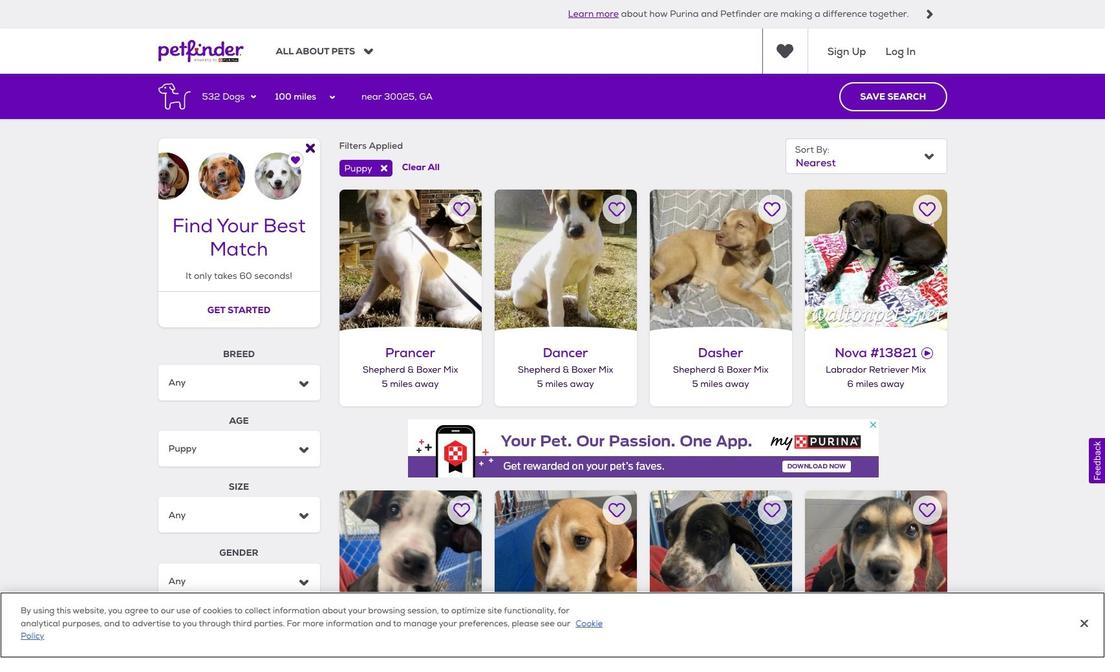 Task type: vqa. For each thing, say whether or not it's contained in the screenshot.
Privacy alert dialog
yes



Task type: locate. For each thing, give the bounding box(es) containing it.
yoda, adoptable dog, puppy female mixed breed, 8 miles away. image
[[339, 490, 482, 633]]

main content
[[0, 74, 1106, 658]]

nova #13821, adoptable dog, puppy female labrador retriever mix, 6 miles away, has video. image
[[805, 189, 948, 332]]

creme, adoptable dog, puppy female mixed breed, 8 miles away. image
[[650, 490, 792, 633]]

prancer, adoptable dog, puppy male shepherd & boxer mix, 5 miles away. image
[[339, 189, 482, 332]]

dasher, adoptable dog, puppy male shepherd & boxer mix, 5 miles away. image
[[650, 189, 792, 332]]

potential dog matches image
[[158, 139, 320, 200]]



Task type: describe. For each thing, give the bounding box(es) containing it.
has video image
[[922, 347, 934, 359]]

nash, adoptable dog, puppy male treeing walker coonhound, 8 miles away. image
[[805, 490, 948, 633]]

celia, adoptable dog, puppy female treeing walker coonhound, 8 miles away. image
[[495, 490, 637, 633]]

advertisement element
[[408, 419, 879, 477]]

dancer, adoptable dog, puppy male shepherd & boxer mix, 5 miles away. image
[[495, 189, 637, 332]]

petfinder home image
[[158, 29, 244, 74]]

privacy alert dialog
[[0, 592, 1106, 658]]



